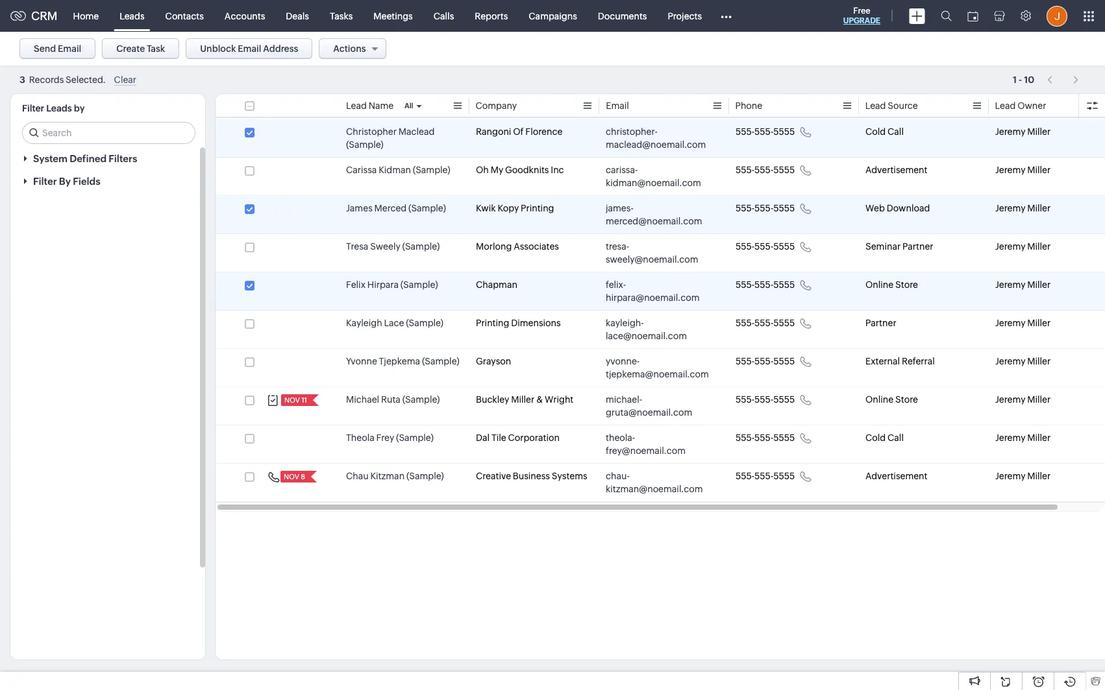 Task type: describe. For each thing, give the bounding box(es) containing it.
sweely@noemail.com
[[606, 255, 698, 265]]

5555 for felix- hirpara@noemail.com
[[773, 280, 795, 290]]

christopher- maclead@noemail.com
[[606, 127, 706, 150]]

michael ruta (sample)
[[346, 395, 440, 405]]

all
[[404, 102, 413, 110]]

profile element
[[1039, 0, 1075, 31]]

5555 for james- merced@noemail.com
[[773, 203, 795, 214]]

3
[[19, 75, 25, 85]]

advertisement for chau- kitzman@noemail.com
[[865, 471, 927, 482]]

theola- frey@noemail.com link
[[606, 432, 710, 458]]

8
[[301, 473, 305, 481]]

reports
[[475, 11, 508, 21]]

unblock
[[200, 43, 236, 54]]

cold for theola- frey@noemail.com
[[865, 433, 886, 443]]

wright
[[545, 395, 573, 405]]

tresa
[[346, 242, 368, 252]]

felix hirpara (sample)
[[346, 280, 438, 290]]

james-
[[606, 203, 633, 214]]

campaigns link
[[518, 0, 587, 31]]

ruta
[[381, 395, 400, 405]]

calls
[[434, 11, 454, 21]]

chapman
[[476, 280, 517, 290]]

miller for kayleigh- lace@noemail.com
[[1027, 318, 1051, 329]]

chau kitzman (sample) link
[[346, 470, 444, 483]]

jeremy for felix- hirpara@noemail.com
[[995, 280, 1025, 290]]

oh
[[476, 165, 489, 175]]

yvonne- tjepkema@noemail.com
[[606, 356, 709, 380]]

james merced (sample) link
[[346, 202, 446, 215]]

accounts link
[[214, 0, 275, 31]]

home
[[73, 11, 99, 21]]

cold call for theola- frey@noemail.com
[[865, 433, 904, 443]]

dimensions
[[511, 318, 561, 329]]

0 horizontal spatial printing
[[476, 318, 509, 329]]

buckley miller & wright
[[476, 395, 573, 405]]

jeremy miller for christopher- maclead@noemail.com
[[995, 127, 1051, 137]]

kitzman@noemail.com
[[606, 484, 703, 495]]

nov for chau
[[284, 473, 299, 481]]

1 horizontal spatial partner
[[902, 242, 933, 252]]

morlong
[[476, 242, 512, 252]]

store for felix- hirpara@noemail.com
[[895, 280, 918, 290]]

external
[[865, 356, 900, 367]]

yvonne tjepkema (sample)
[[346, 356, 459, 367]]

jeremy miller for james- merced@noemail.com
[[995, 203, 1051, 214]]

555-555-5555 for carissa- kidman@noemail.com
[[736, 165, 795, 175]]

name
[[369, 101, 394, 111]]

free
[[853, 6, 870, 16]]

tresa- sweely@noemail.com
[[606, 242, 698, 265]]

555-555-5555 for felix- hirpara@noemail.com
[[736, 280, 795, 290]]

lead for lead owner
[[995, 101, 1016, 111]]

(sample) for yvonne tjepkema (sample)
[[422, 356, 459, 367]]

5555 for kayleigh- lace@noemail.com
[[773, 318, 795, 329]]

miller for yvonne- tjepkema@noemail.com
[[1027, 356, 1051, 367]]

my
[[491, 165, 503, 175]]

online for felix- hirpara@noemail.com
[[865, 280, 893, 290]]

kidman
[[379, 165, 411, 175]]

system defined filters
[[33, 153, 137, 164]]

5555 for michael- gruta@noemail.com
[[773, 395, 795, 405]]

kayleigh-
[[606, 318, 644, 329]]

filter by fields
[[33, 176, 100, 187]]

555-555-5555 for michael- gruta@noemail.com
[[736, 395, 795, 405]]

create task button
[[102, 38, 179, 59]]

business
[[513, 471, 550, 482]]

miller for theola- frey@noemail.com
[[1027, 433, 1051, 443]]

online for michael- gruta@noemail.com
[[865, 395, 893, 405]]

1 vertical spatial leads
[[46, 103, 72, 114]]

theola-
[[606, 433, 635, 443]]

(sample) for james merced (sample)
[[408, 203, 446, 214]]

deals link
[[275, 0, 319, 31]]

gruta@noemail.com
[[606, 408, 692, 418]]

owner
[[1018, 101, 1047, 111]]

associates
[[514, 242, 559, 252]]

5555 for theola- frey@noemail.com
[[773, 433, 795, 443]]

dal tile corporation
[[476, 433, 560, 443]]

documents
[[598, 11, 647, 21]]

jeremy miller for theola- frey@noemail.com
[[995, 433, 1051, 443]]

nov 11
[[284, 397, 307, 404]]

hirpara
[[367, 280, 399, 290]]

filter for filter leads by
[[22, 103, 44, 114]]

Other Modules field
[[712, 6, 740, 26]]

jeremy for michael- gruta@noemail.com
[[995, 395, 1025, 405]]

jeremy miller for kayleigh- lace@noemail.com
[[995, 318, 1051, 329]]

tile
[[491, 433, 506, 443]]

jeremy miller for chau- kitzman@noemail.com
[[995, 471, 1051, 482]]

cold for christopher- maclead@noemail.com
[[865, 127, 886, 137]]

0 vertical spatial printing
[[521, 203, 554, 214]]

kopy
[[498, 203, 519, 214]]

555-555-5555 for chau- kitzman@noemail.com
[[736, 471, 795, 482]]

search image
[[941, 10, 952, 21]]

10
[[1024, 74, 1034, 85]]

calendar image
[[967, 11, 978, 21]]

nov for michael
[[284, 397, 300, 404]]

tresa-
[[606, 242, 629, 252]]

kayleigh
[[346, 318, 382, 329]]

accounts
[[225, 11, 265, 21]]

lace@noemail.com
[[606, 331, 687, 341]]

projects link
[[657, 0, 712, 31]]

chau-
[[606, 471, 630, 482]]

(sample) for tresa sweely (sample)
[[402, 242, 440, 252]]

kwik
[[476, 203, 496, 214]]

tresa- sweely@noemail.com link
[[606, 240, 710, 266]]

actions
[[333, 43, 366, 54]]

1 - 10
[[1013, 74, 1034, 85]]

miller for james- merced@noemail.com
[[1027, 203, 1051, 214]]

create
[[116, 43, 145, 54]]

web download
[[865, 203, 930, 214]]

projects
[[668, 11, 702, 21]]

profile image
[[1047, 6, 1067, 26]]

cold call for christopher- maclead@noemail.com
[[865, 127, 904, 137]]

call for theola- frey@noemail.com
[[888, 433, 904, 443]]

crm
[[31, 9, 58, 23]]

(sample) for theola frey (sample)
[[396, 433, 434, 443]]

james- merced@noemail.com
[[606, 203, 702, 227]]

buckley
[[476, 395, 509, 405]]

carissa kidman (sample) link
[[346, 164, 450, 177]]

yvonne
[[346, 356, 377, 367]]

frey
[[376, 433, 394, 443]]

miller for chau- kitzman@noemail.com
[[1027, 471, 1051, 482]]

send email
[[34, 43, 81, 54]]

home link
[[63, 0, 109, 31]]

contacts link
[[155, 0, 214, 31]]

2 horizontal spatial email
[[606, 101, 629, 111]]

555-555-5555 for tresa- sweely@noemail.com
[[736, 242, 795, 252]]

christopher-
[[606, 127, 658, 137]]

jeremy miller for yvonne- tjepkema@noemail.com
[[995, 356, 1051, 367]]

kitzman
[[370, 471, 405, 482]]

system
[[33, 153, 68, 164]]

11
[[301, 397, 307, 404]]

creative
[[476, 471, 511, 482]]

jeremy for yvonne- tjepkema@noemail.com
[[995, 356, 1025, 367]]

defined
[[70, 153, 107, 164]]

michael
[[346, 395, 379, 405]]



Task type: vqa. For each thing, say whether or not it's contained in the screenshot.


Task type: locate. For each thing, give the bounding box(es) containing it.
1 cold from the top
[[865, 127, 886, 137]]

lead for lead name
[[346, 101, 367, 111]]

lead source
[[865, 101, 918, 111]]

web
[[865, 203, 885, 214]]

555-
[[736, 127, 754, 137], [754, 127, 773, 137], [736, 165, 754, 175], [754, 165, 773, 175], [736, 203, 754, 214], [754, 203, 773, 214], [736, 242, 754, 252], [754, 242, 773, 252], [736, 280, 754, 290], [754, 280, 773, 290], [736, 318, 754, 329], [754, 318, 773, 329], [736, 356, 754, 367], [754, 356, 773, 367], [736, 395, 754, 405], [754, 395, 773, 405], [736, 433, 754, 443], [754, 433, 773, 443], [736, 471, 754, 482], [754, 471, 773, 482]]

filter for filter by fields
[[33, 176, 57, 187]]

6 5555 from the top
[[773, 318, 795, 329]]

tasks link
[[319, 0, 363, 31]]

2 horizontal spatial lead
[[995, 101, 1016, 111]]

5555 for christopher- maclead@noemail.com
[[773, 127, 795, 137]]

meetings link
[[363, 0, 423, 31]]

advertisement
[[865, 165, 927, 175], [865, 471, 927, 482]]

(sample) inside christopher maclead (sample)
[[346, 140, 384, 150]]

7 555-555-5555 from the top
[[736, 356, 795, 367]]

morlong associates
[[476, 242, 559, 252]]

call for christopher- maclead@noemail.com
[[888, 127, 904, 137]]

7 5555 from the top
[[773, 356, 795, 367]]

1 vertical spatial filter
[[33, 176, 57, 187]]

referral
[[902, 356, 935, 367]]

selected.
[[66, 75, 106, 85]]

kayleigh- lace@noemail.com link
[[606, 317, 710, 343]]

leads left by
[[46, 103, 72, 114]]

(sample) right 'tjepkema'
[[422, 356, 459, 367]]

2 lead from the left
[[865, 101, 886, 111]]

1 vertical spatial advertisement
[[865, 471, 927, 482]]

carissa
[[346, 165, 377, 175]]

9 555-555-5555 from the top
[[736, 433, 795, 443]]

4 555-555-5555 from the top
[[736, 242, 795, 252]]

printing right kopy
[[521, 203, 554, 214]]

online down external
[[865, 395, 893, 405]]

2 jeremy miller from the top
[[995, 165, 1051, 175]]

2 advertisement from the top
[[865, 471, 927, 482]]

nov 8
[[284, 473, 305, 481]]

5 555-555-5555 from the top
[[736, 280, 795, 290]]

2 555-555-5555 from the top
[[736, 165, 795, 175]]

1 vertical spatial online store
[[865, 395, 918, 405]]

email up christopher-
[[606, 101, 629, 111]]

1 horizontal spatial email
[[238, 43, 261, 54]]

(sample) for chau kitzman (sample)
[[406, 471, 444, 482]]

felix-
[[606, 280, 626, 290]]

1 vertical spatial partner
[[865, 318, 896, 329]]

kayleigh lace (sample)
[[346, 318, 443, 329]]

0 horizontal spatial partner
[[865, 318, 896, 329]]

1 horizontal spatial leads
[[120, 11, 145, 21]]

partner right the seminar at the top right of page
[[902, 242, 933, 252]]

1
[[1013, 74, 1017, 85]]

(sample) right the kitzman
[[406, 471, 444, 482]]

lead name
[[346, 101, 394, 111]]

theola- frey@noemail.com
[[606, 433, 686, 456]]

0 vertical spatial online
[[865, 280, 893, 290]]

creative business systems
[[476, 471, 587, 482]]

maclead
[[398, 127, 435, 137]]

theola frey (sample) link
[[346, 432, 434, 445]]

carissa- kidman@noemail.com
[[606, 165, 701, 188]]

download
[[887, 203, 930, 214]]

advertisement for carissa- kidman@noemail.com
[[865, 165, 927, 175]]

email right send
[[58, 43, 81, 54]]

jeremy for christopher- maclead@noemail.com
[[995, 127, 1025, 137]]

555-555-5555 for theola- frey@noemail.com
[[736, 433, 795, 443]]

Search text field
[[23, 123, 195, 143]]

miller for michael- gruta@noemail.com
[[1027, 395, 1051, 405]]

filters
[[109, 153, 137, 164]]

5555 for chau- kitzman@noemail.com
[[773, 471, 795, 482]]

(sample) inside 'link'
[[402, 242, 440, 252]]

4 jeremy miller from the top
[[995, 242, 1051, 252]]

0 vertical spatial leads
[[120, 11, 145, 21]]

1 advertisement from the top
[[865, 165, 927, 175]]

partner up external
[[865, 318, 896, 329]]

printing dimensions
[[476, 318, 561, 329]]

online down the seminar at the top right of page
[[865, 280, 893, 290]]

3 555-555-5555 from the top
[[736, 203, 795, 214]]

10 5555 from the top
[[773, 471, 795, 482]]

online store down external referral
[[865, 395, 918, 405]]

leads link
[[109, 0, 155, 31]]

(sample) for christopher maclead (sample)
[[346, 140, 384, 150]]

8 555-555-5555 from the top
[[736, 395, 795, 405]]

company
[[476, 101, 517, 111]]

jeremy miller for michael- gruta@noemail.com
[[995, 395, 1051, 405]]

0 vertical spatial store
[[895, 280, 918, 290]]

5555 for tresa- sweely@noemail.com
[[773, 242, 795, 252]]

carissa-
[[606, 165, 638, 175]]

lead left owner
[[995, 101, 1016, 111]]

search element
[[933, 0, 960, 32]]

0 vertical spatial online store
[[865, 280, 918, 290]]

3 jeremy miller from the top
[[995, 203, 1051, 214]]

email for send
[[58, 43, 81, 54]]

(sample) right kidman
[[413, 165, 450, 175]]

555-555-5555 for christopher- maclead@noemail.com
[[736, 127, 795, 137]]

1 store from the top
[[895, 280, 918, 290]]

(sample) right ruta
[[402, 395, 440, 405]]

miller for carissa- kidman@noemail.com
[[1027, 165, 1051, 175]]

filter
[[22, 103, 44, 114], [33, 176, 57, 187]]

miller for tresa- sweely@noemail.com
[[1027, 242, 1051, 252]]

2 cold from the top
[[865, 433, 886, 443]]

store
[[895, 280, 918, 290], [895, 395, 918, 405]]

555-555-5555 for kayleigh- lace@noemail.com
[[736, 318, 795, 329]]

jeremy miller
[[995, 127, 1051, 137], [995, 165, 1051, 175], [995, 203, 1051, 214], [995, 242, 1051, 252], [995, 280, 1051, 290], [995, 318, 1051, 329], [995, 356, 1051, 367], [995, 395, 1051, 405], [995, 433, 1051, 443], [995, 471, 1051, 482]]

8 jeremy miller from the top
[[995, 395, 1051, 405]]

7 jeremy miller from the top
[[995, 356, 1051, 367]]

lead left name
[[346, 101, 367, 111]]

lead left 'source'
[[865, 101, 886, 111]]

lead owner
[[995, 101, 1047, 111]]

dal
[[476, 433, 490, 443]]

0 vertical spatial nov
[[284, 397, 300, 404]]

lead for lead source
[[865, 101, 886, 111]]

create menu image
[[909, 8, 925, 24]]

5 jeremy miller from the top
[[995, 280, 1051, 290]]

james
[[346, 203, 373, 214]]

1 online store from the top
[[865, 280, 918, 290]]

4 5555 from the top
[[773, 242, 795, 252]]

1 call from the top
[[888, 127, 904, 137]]

1 vertical spatial store
[[895, 395, 918, 405]]

9 jeremy miller from the top
[[995, 433, 1051, 443]]

tresa sweely (sample) link
[[346, 240, 440, 253]]

felix
[[346, 280, 366, 290]]

hirpara@noemail.com
[[606, 293, 700, 303]]

1 vertical spatial online
[[865, 395, 893, 405]]

system defined filters button
[[10, 147, 205, 170]]

nov 8 link
[[280, 471, 306, 483]]

inc
[[551, 165, 564, 175]]

filter left by
[[33, 176, 57, 187]]

4 jeremy from the top
[[995, 242, 1025, 252]]

(sample) for michael ruta (sample)
[[402, 395, 440, 405]]

(sample) for carissa kidman (sample)
[[413, 165, 450, 175]]

10 555-555-5555 from the top
[[736, 471, 795, 482]]

1 555-555-5555 from the top
[[736, 127, 795, 137]]

online store down seminar partner
[[865, 280, 918, 290]]

miller for felix- hirpara@noemail.com
[[1027, 280, 1051, 290]]

0 vertical spatial filter
[[22, 103, 44, 114]]

create task
[[116, 43, 165, 54]]

systems
[[552, 471, 587, 482]]

filter leads by
[[22, 103, 85, 114]]

meetings
[[374, 11, 413, 21]]

michael ruta (sample) link
[[346, 393, 440, 406]]

0 horizontal spatial email
[[58, 43, 81, 54]]

9 5555 from the top
[[773, 433, 795, 443]]

online store
[[865, 280, 918, 290], [865, 395, 918, 405]]

8 5555 from the top
[[773, 395, 795, 405]]

external referral
[[865, 356, 935, 367]]

1 vertical spatial cold
[[865, 433, 886, 443]]

row group
[[216, 119, 1105, 503]]

1 horizontal spatial printing
[[521, 203, 554, 214]]

555-555-5555
[[736, 127, 795, 137], [736, 165, 795, 175], [736, 203, 795, 214], [736, 242, 795, 252], [736, 280, 795, 290], [736, 318, 795, 329], [736, 356, 795, 367], [736, 395, 795, 405], [736, 433, 795, 443], [736, 471, 795, 482]]

1 horizontal spatial lead
[[865, 101, 886, 111]]

&
[[536, 395, 543, 405]]

free upgrade
[[843, 6, 880, 25]]

kidman@noemail.com
[[606, 178, 701, 188]]

lace
[[384, 318, 404, 329]]

0 horizontal spatial leads
[[46, 103, 72, 114]]

6 555-555-5555 from the top
[[736, 318, 795, 329]]

0 vertical spatial cold call
[[865, 127, 904, 137]]

online store for michael- gruta@noemail.com
[[865, 395, 918, 405]]

reports link
[[464, 0, 518, 31]]

jeremy miller for carissa- kidman@noemail.com
[[995, 165, 1051, 175]]

6 jeremy from the top
[[995, 318, 1025, 329]]

0 vertical spatial partner
[[902, 242, 933, 252]]

tresa sweely (sample)
[[346, 242, 440, 252]]

jeremy miller for felix- hirpara@noemail.com
[[995, 280, 1051, 290]]

merced@noemail.com
[[606, 216, 702, 227]]

store down seminar partner
[[895, 280, 918, 290]]

3 jeremy from the top
[[995, 203, 1025, 214]]

merced
[[374, 203, 407, 214]]

0 vertical spatial advertisement
[[865, 165, 927, 175]]

james- merced@noemail.com link
[[606, 202, 710, 228]]

filter down 3
[[22, 103, 44, 114]]

theola
[[346, 433, 374, 443]]

1 jeremy miller from the top
[[995, 127, 1051, 137]]

of
[[513, 127, 524, 137]]

5555 for carissa- kidman@noemail.com
[[773, 165, 795, 175]]

jeremy for tresa- sweely@noemail.com
[[995, 242, 1025, 252]]

jeremy for kayleigh- lace@noemail.com
[[995, 318, 1025, 329]]

3 5555 from the top
[[773, 203, 795, 214]]

6 jeremy miller from the top
[[995, 318, 1051, 329]]

2 jeremy from the top
[[995, 165, 1025, 175]]

2 5555 from the top
[[773, 165, 795, 175]]

2 cold call from the top
[[865, 433, 904, 443]]

florence
[[525, 127, 562, 137]]

0 vertical spatial call
[[888, 127, 904, 137]]

5 jeremy from the top
[[995, 280, 1025, 290]]

(sample) right sweely
[[402, 242, 440, 252]]

2 online store from the top
[[865, 395, 918, 405]]

(sample) right merced
[[408, 203, 446, 214]]

crm link
[[10, 9, 58, 23]]

chau
[[346, 471, 369, 482]]

9 jeremy from the top
[[995, 433, 1025, 443]]

nov left 11
[[284, 397, 300, 404]]

7 jeremy from the top
[[995, 356, 1025, 367]]

row group containing christopher maclead (sample)
[[216, 119, 1105, 503]]

send
[[34, 43, 56, 54]]

(sample) down the christopher
[[346, 140, 384, 150]]

1 vertical spatial call
[[888, 433, 904, 443]]

8 jeremy from the top
[[995, 395, 1025, 405]]

3 lead from the left
[[995, 101, 1016, 111]]

555-555-5555 for james- merced@noemail.com
[[736, 203, 795, 214]]

jeremy for james- merced@noemail.com
[[995, 203, 1025, 214]]

filter inside dropdown button
[[33, 176, 57, 187]]

christopher maclead (sample) link
[[346, 125, 463, 151]]

5555 for yvonne- tjepkema@noemail.com
[[773, 356, 795, 367]]

(sample) for kayleigh lace (sample)
[[406, 318, 443, 329]]

5 5555 from the top
[[773, 280, 795, 290]]

kayleigh lace (sample) link
[[346, 317, 443, 330]]

1 cold call from the top
[[865, 127, 904, 137]]

navigation
[[1041, 70, 1086, 89]]

1 vertical spatial cold call
[[865, 433, 904, 443]]

jeremy miller for tresa- sweely@noemail.com
[[995, 242, 1051, 252]]

jeremy for carissa- kidman@noemail.com
[[995, 165, 1025, 175]]

email for unblock
[[238, 43, 261, 54]]

0 vertical spatial cold
[[865, 127, 886, 137]]

chau- kitzman@noemail.com
[[606, 471, 703, 495]]

felix- hirpara@noemail.com
[[606, 280, 700, 303]]

printing up grayson
[[476, 318, 509, 329]]

(sample) for felix hirpara (sample)
[[400, 280, 438, 290]]

1 online from the top
[[865, 280, 893, 290]]

jeremy for theola- frey@noemail.com
[[995, 433, 1025, 443]]

create menu element
[[901, 0, 933, 31]]

miller for christopher- maclead@noemail.com
[[1027, 127, 1051, 137]]

2 store from the top
[[895, 395, 918, 405]]

by
[[74, 103, 85, 114]]

jeremy for chau- kitzman@noemail.com
[[995, 471, 1025, 482]]

store down external referral
[[895, 395, 918, 405]]

10 jeremy miller from the top
[[995, 471, 1051, 482]]

contacts
[[165, 11, 204, 21]]

store for michael- gruta@noemail.com
[[895, 395, 918, 405]]

555-555-5555 for yvonne- tjepkema@noemail.com
[[736, 356, 795, 367]]

online store for felix- hirpara@noemail.com
[[865, 280, 918, 290]]

leads up create
[[120, 11, 145, 21]]

1 jeremy from the top
[[995, 127, 1025, 137]]

chau- kitzman@noemail.com link
[[606, 470, 710, 496]]

(sample)
[[346, 140, 384, 150], [413, 165, 450, 175], [408, 203, 446, 214], [402, 242, 440, 252], [400, 280, 438, 290], [406, 318, 443, 329], [422, 356, 459, 367], [402, 395, 440, 405], [396, 433, 434, 443], [406, 471, 444, 482]]

2 call from the top
[[888, 433, 904, 443]]

2 online from the top
[[865, 395, 893, 405]]

carissa- kidman@noemail.com link
[[606, 164, 710, 190]]

nov left '8'
[[284, 473, 299, 481]]

oh my goodknits inc
[[476, 165, 564, 175]]

documents link
[[587, 0, 657, 31]]

1 vertical spatial nov
[[284, 473, 299, 481]]

0 horizontal spatial lead
[[346, 101, 367, 111]]

address
[[263, 43, 298, 54]]

1 lead from the left
[[346, 101, 367, 111]]

(sample) right 'lace'
[[406, 318, 443, 329]]

1 5555 from the top
[[773, 127, 795, 137]]

(sample) right frey
[[396, 433, 434, 443]]

10 jeremy from the top
[[995, 471, 1025, 482]]

(sample) right hirpara
[[400, 280, 438, 290]]

email left the 'address'
[[238, 43, 261, 54]]

1 vertical spatial printing
[[476, 318, 509, 329]]

unblock email address
[[200, 43, 298, 54]]



